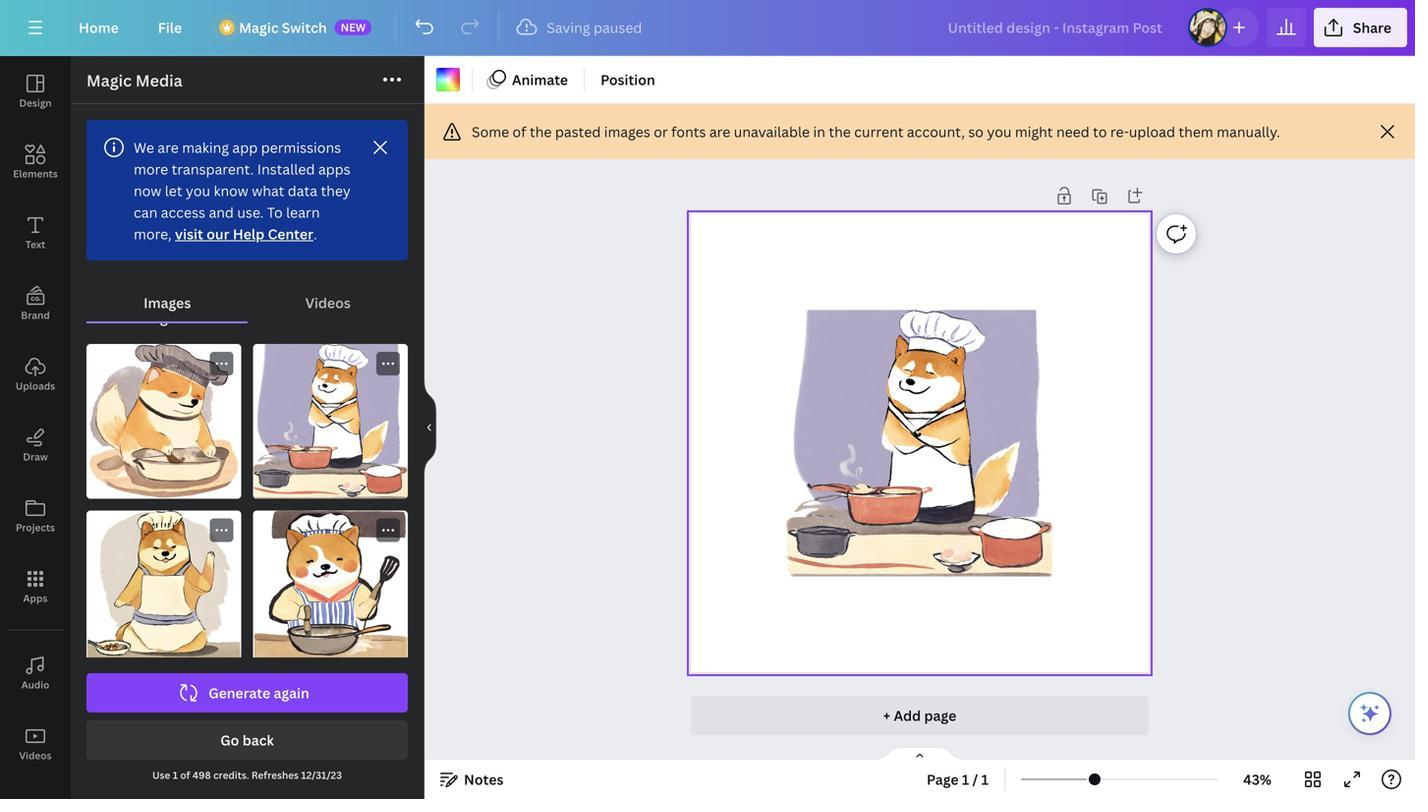 Task type: locate. For each thing, give the bounding box(es) containing it.
#ffffff image
[[437, 68, 460, 91]]

1 horizontal spatial videos
[[305, 294, 351, 312]]

magic left "switch"
[[239, 18, 279, 37]]

text up brand button
[[25, 238, 45, 251]]

text inside the text button
[[25, 238, 45, 251]]

43% button
[[1226, 764, 1290, 795]]

0 vertical spatial videos button
[[248, 284, 408, 322]]

videos button down the audio
[[0, 709, 71, 780]]

magic left media
[[87, 70, 132, 91]]

audio
[[21, 678, 49, 692]]

1 right '/' at right bottom
[[982, 770, 989, 789]]

them
[[1179, 122, 1214, 141]]

audio button
[[0, 638, 71, 709]]

add
[[894, 706, 921, 725]]

now
[[134, 181, 162, 200]]

and
[[209, 203, 234, 222]]

are
[[710, 122, 731, 141], [158, 138, 179, 157]]

you right so
[[988, 122, 1012, 141]]

shiba in chef hat about to cook image
[[87, 344, 241, 499], [253, 344, 408, 499], [87, 511, 241, 666], [253, 511, 408, 666]]

show pages image
[[873, 746, 968, 762]]

uploads button
[[0, 339, 71, 410]]

our
[[207, 225, 230, 243]]

.
[[314, 225, 317, 243]]

1 horizontal spatial magic
[[239, 18, 279, 37]]

43%
[[1244, 770, 1272, 789]]

animate
[[512, 70, 568, 89]]

projects button
[[0, 481, 71, 552]]

0 vertical spatial of
[[513, 122, 527, 141]]

visit
[[175, 225, 203, 243]]

file
[[158, 18, 182, 37]]

12/31/23
[[301, 769, 342, 782]]

text for text to image
[[87, 308, 114, 327]]

2 horizontal spatial 1
[[982, 770, 989, 789]]

1 vertical spatial of
[[180, 769, 190, 782]]

to
[[1094, 122, 1108, 141], [118, 308, 132, 327]]

some of the pasted images or fonts are unavailable in the current account, so you might need to re-upload them manually.
[[472, 122, 1281, 141]]

1 horizontal spatial you
[[988, 122, 1012, 141]]

magic inside main menu bar
[[239, 18, 279, 37]]

are right fonts at the top left
[[710, 122, 731, 141]]

generate again
[[209, 684, 310, 703]]

uploads
[[16, 380, 55, 393]]

magic
[[239, 18, 279, 37], [87, 70, 132, 91]]

images
[[144, 294, 191, 312]]

re-
[[1111, 122, 1130, 141]]

to left re-
[[1094, 122, 1108, 141]]

0 vertical spatial to
[[1094, 122, 1108, 141]]

saving paused status
[[508, 16, 652, 39]]

0 horizontal spatial the
[[530, 122, 552, 141]]

are right we
[[158, 138, 179, 157]]

videos down .
[[305, 294, 351, 312]]

hide image
[[424, 381, 437, 475]]

share
[[1354, 18, 1392, 37]]

to
[[267, 203, 283, 222]]

1 vertical spatial videos
[[19, 749, 52, 763]]

+ add page button
[[691, 696, 1149, 736]]

design button
[[0, 56, 71, 127]]

0 horizontal spatial videos button
[[0, 709, 71, 780]]

videos down the audio
[[19, 749, 52, 763]]

the right in
[[829, 122, 851, 141]]

some
[[472, 122, 509, 141]]

text left 'image'
[[87, 308, 114, 327]]

1 right use
[[173, 769, 178, 782]]

0 horizontal spatial text
[[25, 238, 45, 251]]

magic switch
[[239, 18, 327, 37]]

0 horizontal spatial 1
[[173, 769, 178, 782]]

1 vertical spatial to
[[118, 308, 132, 327]]

1
[[173, 769, 178, 782], [963, 770, 970, 789], [982, 770, 989, 789]]

you inside we are making app permissions more transparent. installed apps now let you know what data they can access and use. to learn more,
[[186, 181, 210, 200]]

are inside we are making app permissions more transparent. installed apps now let you know what data they can access and use. to learn more,
[[158, 138, 179, 157]]

0 vertical spatial text
[[25, 238, 45, 251]]

2 the from the left
[[829, 122, 851, 141]]

use 1 of 498 credits. refreshes 12/31/23
[[152, 769, 342, 782]]

permissions
[[261, 138, 341, 157]]

videos button
[[248, 284, 408, 322], [0, 709, 71, 780]]

0 horizontal spatial you
[[186, 181, 210, 200]]

apps
[[318, 160, 351, 178]]

magic for magic media
[[87, 70, 132, 91]]

new
[[341, 20, 366, 34]]

again
[[274, 684, 310, 703]]

animate button
[[481, 64, 576, 95]]

1 horizontal spatial the
[[829, 122, 851, 141]]

let
[[165, 181, 182, 200]]

in
[[814, 122, 826, 141]]

1 horizontal spatial 1
[[963, 770, 970, 789]]

go
[[220, 731, 239, 750]]

magic media
[[87, 70, 183, 91]]

you right let at left
[[186, 181, 210, 200]]

1 horizontal spatial to
[[1094, 122, 1108, 141]]

might
[[1016, 122, 1054, 141]]

1 left '/' at right bottom
[[963, 770, 970, 789]]

draw
[[23, 450, 48, 464]]

go back
[[220, 731, 274, 750]]

0 vertical spatial magic
[[239, 18, 279, 37]]

file button
[[142, 8, 198, 47]]

0 horizontal spatial to
[[118, 308, 132, 327]]

know
[[214, 181, 249, 200]]

text for text
[[25, 238, 45, 251]]

0 horizontal spatial are
[[158, 138, 179, 157]]

use
[[152, 769, 170, 782]]

text
[[25, 238, 45, 251], [87, 308, 114, 327]]

learn
[[286, 203, 320, 222]]

of right some
[[513, 122, 527, 141]]

videos
[[305, 294, 351, 312], [19, 749, 52, 763]]

making
[[182, 138, 229, 157]]

of
[[513, 122, 527, 141], [180, 769, 190, 782]]

0 horizontal spatial of
[[180, 769, 190, 782]]

transparent.
[[172, 160, 254, 178]]

credits.
[[213, 769, 249, 782]]

what
[[252, 181, 284, 200]]

switch
[[282, 18, 327, 37]]

0 horizontal spatial magic
[[87, 70, 132, 91]]

manually.
[[1217, 122, 1281, 141]]

unavailable
[[734, 122, 810, 141]]

1 horizontal spatial text
[[87, 308, 114, 327]]

we
[[134, 138, 154, 157]]

1 vertical spatial magic
[[87, 70, 132, 91]]

0 horizontal spatial videos
[[19, 749, 52, 763]]

to left 'image'
[[118, 308, 132, 327]]

1 vertical spatial you
[[186, 181, 210, 200]]

1 vertical spatial text
[[87, 308, 114, 327]]

of left 498
[[180, 769, 190, 782]]

+ add page
[[884, 706, 957, 725]]

498
[[193, 769, 211, 782]]

visit our help center .
[[175, 225, 317, 243]]

videos button down .
[[248, 284, 408, 322]]

0 vertical spatial you
[[988, 122, 1012, 141]]

the left 'pasted'
[[530, 122, 552, 141]]

/
[[973, 770, 979, 789]]

go back button
[[87, 721, 408, 760]]



Task type: describe. For each thing, give the bounding box(es) containing it.
notes button
[[433, 764, 512, 795]]

saving
[[547, 18, 591, 37]]

draw button
[[0, 410, 71, 481]]

saving paused
[[547, 18, 642, 37]]

1 horizontal spatial of
[[513, 122, 527, 141]]

images
[[605, 122, 651, 141]]

videos inside side panel tab list
[[19, 749, 52, 763]]

home
[[79, 18, 119, 37]]

home link
[[63, 8, 134, 47]]

media
[[136, 70, 183, 91]]

we are making app permissions more transparent. installed apps now let you know what data they can access and use. to learn more,
[[134, 138, 351, 243]]

+
[[884, 706, 891, 725]]

account,
[[907, 122, 966, 141]]

visit our help center link
[[175, 225, 314, 243]]

page
[[925, 706, 957, 725]]

elements
[[13, 167, 58, 180]]

position button
[[593, 64, 664, 95]]

pasted
[[555, 122, 601, 141]]

0 vertical spatial videos
[[305, 294, 351, 312]]

1 vertical spatial videos button
[[0, 709, 71, 780]]

image
[[135, 308, 176, 327]]

text to image
[[87, 308, 176, 327]]

fonts
[[672, 122, 706, 141]]

use.
[[237, 203, 264, 222]]

1 for of
[[173, 769, 178, 782]]

elements button
[[0, 127, 71, 198]]

page
[[927, 770, 959, 789]]

paused
[[594, 18, 642, 37]]

magic for magic switch
[[239, 18, 279, 37]]

apps button
[[0, 552, 71, 622]]

canva assistant image
[[1359, 702, 1383, 726]]

more
[[134, 160, 168, 178]]

design
[[19, 96, 52, 110]]

generate
[[209, 684, 271, 703]]

app
[[232, 138, 258, 157]]

current
[[855, 122, 904, 141]]

Design title text field
[[933, 8, 1181, 47]]

more,
[[134, 225, 172, 243]]

generate again button
[[87, 674, 408, 713]]

brand button
[[0, 268, 71, 339]]

side panel tab list
[[0, 56, 71, 799]]

images button
[[87, 284, 248, 322]]

1 the from the left
[[530, 122, 552, 141]]

can
[[134, 203, 158, 222]]

upload
[[1130, 122, 1176, 141]]

installed
[[257, 160, 315, 178]]

position
[[601, 70, 656, 89]]

back
[[243, 731, 274, 750]]

main menu bar
[[0, 0, 1416, 56]]

brand
[[21, 309, 50, 322]]

1 for /
[[963, 770, 970, 789]]

access
[[161, 203, 206, 222]]

they
[[321, 181, 351, 200]]

projects
[[16, 521, 55, 534]]

apps
[[23, 592, 48, 605]]

1 horizontal spatial videos button
[[248, 284, 408, 322]]

text button
[[0, 198, 71, 268]]

data
[[288, 181, 318, 200]]

need
[[1057, 122, 1090, 141]]

center
[[268, 225, 314, 243]]

page 1 / 1
[[927, 770, 989, 789]]

refreshes
[[252, 769, 299, 782]]

notes
[[464, 770, 504, 789]]

1 horizontal spatial are
[[710, 122, 731, 141]]

so
[[969, 122, 984, 141]]

share button
[[1315, 8, 1408, 47]]

or
[[654, 122, 668, 141]]



Task type: vqa. For each thing, say whether or not it's contained in the screenshot.
edit photo
no



